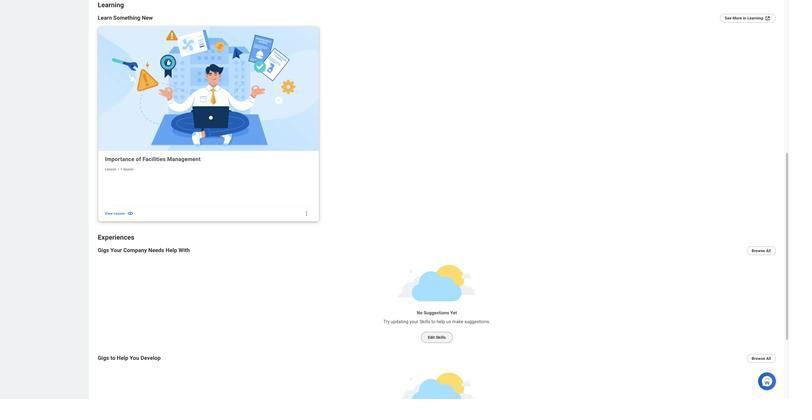 Task type: describe. For each thing, give the bounding box(es) containing it.
learn something new
[[98, 14, 153, 21]]

facilities
[[143, 156, 166, 163]]

you
[[130, 355, 139, 362]]

importance of facilities management image
[[98, 27, 319, 151]]

suggestions.
[[465, 319, 491, 325]]

your
[[111, 247, 122, 254]]

1 horizontal spatial to
[[432, 319, 436, 325]]

yet
[[451, 310, 457, 316]]

no
[[417, 310, 423, 316]]

gigs for gigs to help you develop
[[98, 355, 109, 362]]

0 horizontal spatial to
[[111, 355, 115, 362]]

1 vertical spatial help
[[117, 355, 128, 362]]

edit skills button
[[421, 332, 453, 343]]

updating
[[391, 319, 409, 325]]

new
[[142, 14, 153, 21]]

importance
[[105, 156, 135, 163]]

1
[[121, 168, 122, 171]]

gigs for gigs your company needs help with
[[98, 247, 109, 254]]

browse for gigs to help you develop
[[752, 357, 766, 361]]

importance of facilities management link
[[105, 155, 312, 163]]

lesson inside importance of facilities management element
[[114, 212, 125, 216]]

browse all link for gigs to help you develop
[[747, 354, 777, 363]]

of
[[136, 156, 141, 163]]

develop
[[141, 355, 161, 362]]

something
[[113, 14, 141, 21]]

lesson
[[123, 168, 134, 171]]

0 vertical spatial lesson
[[105, 168, 116, 171]]

0 horizontal spatial skills
[[420, 319, 431, 325]]

all for gigs to help you develop
[[767, 357, 772, 361]]



Task type: locate. For each thing, give the bounding box(es) containing it.
0 vertical spatial to
[[432, 319, 436, 325]]

1 vertical spatial browse all
[[752, 357, 772, 361]]

1 lesson
[[121, 168, 134, 171]]

browse for gigs your company needs help with
[[752, 249, 766, 253]]

us
[[447, 319, 452, 325]]

2 gigs from the top
[[98, 355, 109, 362]]

learning
[[98, 1, 124, 9], [748, 16, 764, 20]]

importance of facilities management element
[[105, 211, 134, 217]]

1 horizontal spatial learning
[[748, 16, 764, 20]]

lesson
[[105, 168, 116, 171], [114, 212, 125, 216]]

2 all from the top
[[767, 357, 772, 361]]

all for gigs your company needs help with
[[767, 249, 772, 253]]

1 vertical spatial all
[[767, 357, 772, 361]]

learning right in
[[748, 16, 764, 20]]

1 gigs from the top
[[98, 247, 109, 254]]

company
[[123, 247, 147, 254]]

edit
[[428, 336, 435, 340]]

0 vertical spatial gigs
[[98, 247, 109, 254]]

1 browse from the top
[[752, 249, 766, 253]]

0 vertical spatial browse
[[752, 249, 766, 253]]

0 horizontal spatial learning
[[98, 1, 124, 9]]

external link element
[[765, 15, 772, 22]]

help
[[437, 319, 446, 325]]

skills right edit
[[436, 336, 446, 340]]

related actions vertical image
[[304, 211, 310, 216]]

gigs your company needs help with
[[98, 247, 190, 254]]

0 vertical spatial browse all link
[[747, 247, 777, 255]]

skills
[[420, 319, 431, 325], [436, 336, 446, 340]]

make
[[453, 319, 464, 325]]

1 all from the top
[[767, 249, 772, 253]]

your
[[410, 319, 419, 325]]

1 browse all link from the top
[[747, 247, 777, 255]]

visible image
[[127, 211, 134, 217]]

1 vertical spatial skills
[[436, 336, 446, 340]]

1 vertical spatial lesson
[[114, 212, 125, 216]]

1 vertical spatial learning
[[748, 16, 764, 20]]

see more in learning link
[[720, 14, 777, 23]]

lesson right view
[[114, 212, 125, 216]]

importance of facilities management
[[105, 156, 201, 163]]

with
[[179, 247, 190, 254]]

0 horizontal spatial help
[[117, 355, 128, 362]]

view
[[105, 212, 113, 216]]

more
[[733, 16, 743, 20]]

see more in learning
[[725, 16, 764, 20]]

0 vertical spatial browse all
[[752, 249, 772, 253]]

2 browse from the top
[[752, 357, 766, 361]]

view lesson
[[105, 212, 125, 216]]

help
[[166, 247, 177, 254], [117, 355, 128, 362]]

try updating your skills to help us make suggestions.
[[384, 319, 491, 325]]

0 vertical spatial learning
[[98, 1, 124, 9]]

2 browse all link from the top
[[747, 354, 777, 363]]

0 vertical spatial help
[[166, 247, 177, 254]]

management
[[167, 156, 201, 163]]

0 vertical spatial all
[[767, 249, 772, 253]]

browse all link
[[747, 247, 777, 255], [747, 354, 777, 363]]

no suggestions yet
[[417, 310, 457, 316]]

1 vertical spatial to
[[111, 355, 115, 362]]

edit skills
[[428, 336, 446, 340]]

all
[[767, 249, 772, 253], [767, 357, 772, 361]]

browse
[[752, 249, 766, 253], [752, 357, 766, 361]]

learn
[[98, 14, 112, 21]]

1 horizontal spatial help
[[166, 247, 177, 254]]

experiences
[[98, 234, 134, 242]]

1 vertical spatial browse all link
[[747, 354, 777, 363]]

to left you
[[111, 355, 115, 362]]

skills inside "button"
[[436, 336, 446, 340]]

1 vertical spatial gigs
[[98, 355, 109, 362]]

help left you
[[117, 355, 128, 362]]

to
[[432, 319, 436, 325], [111, 355, 115, 362]]

help left with
[[166, 247, 177, 254]]

external link image
[[765, 15, 772, 22]]

1 browse all from the top
[[752, 249, 772, 253]]

1 horizontal spatial skills
[[436, 336, 446, 340]]

browse all for gigs to help you develop
[[752, 357, 772, 361]]

2 browse all from the top
[[752, 357, 772, 361]]

browse all
[[752, 249, 772, 253], [752, 357, 772, 361]]

browse all for gigs your company needs help with
[[752, 249, 772, 253]]

1 vertical spatial browse
[[752, 357, 766, 361]]

try
[[384, 319, 390, 325]]

lesson left 1
[[105, 168, 116, 171]]

suggestions
[[424, 310, 450, 316]]

needs
[[148, 247, 164, 254]]

gigs
[[98, 247, 109, 254], [98, 355, 109, 362]]

see
[[725, 16, 732, 20]]

to left help
[[432, 319, 436, 325]]

0 vertical spatial skills
[[420, 319, 431, 325]]

in
[[744, 16, 747, 20]]

skills down no
[[420, 319, 431, 325]]

browse all link for gigs your company needs help with
[[747, 247, 777, 255]]

gigs to help you develop
[[98, 355, 161, 362]]

learning up the learn
[[98, 1, 124, 9]]



